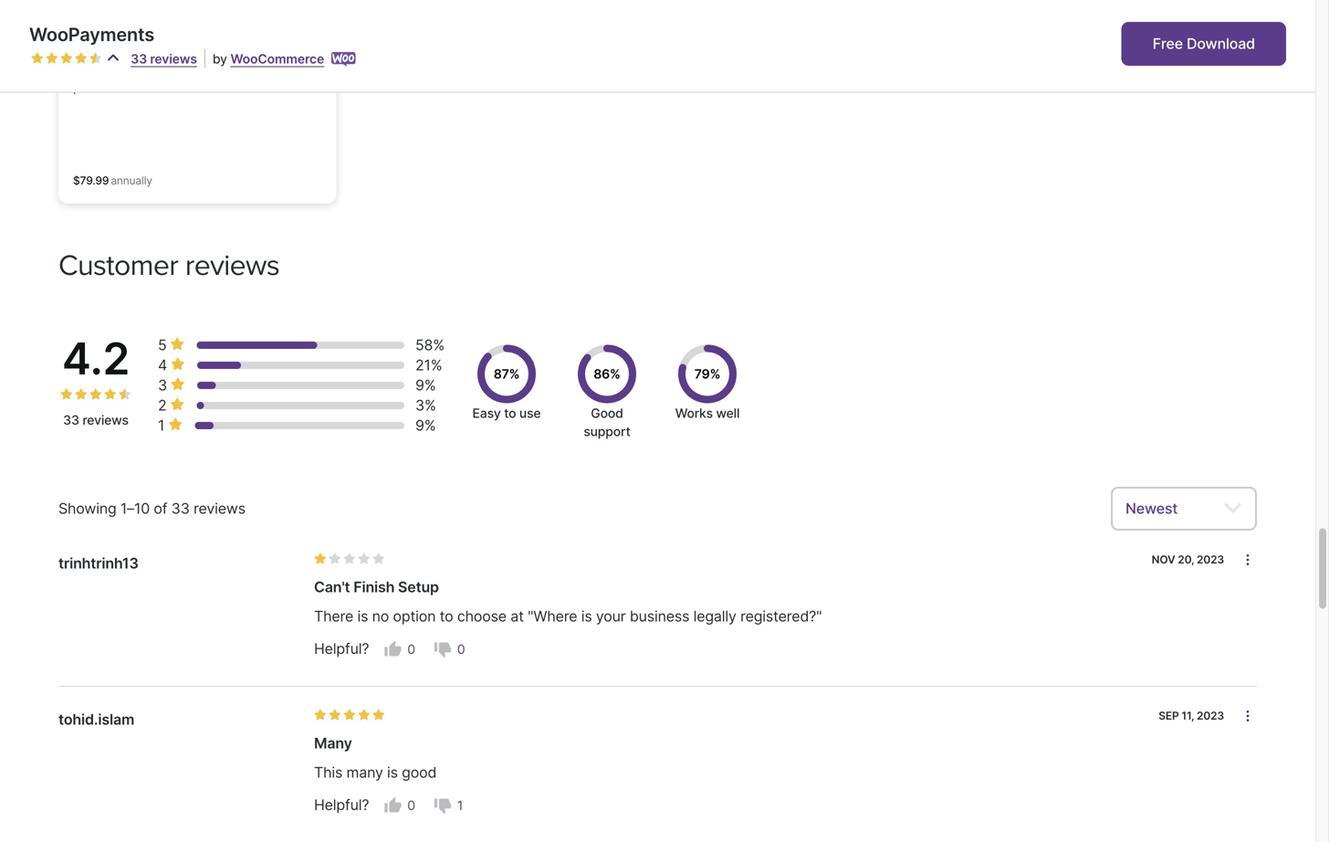 Task type: vqa. For each thing, say whether or not it's contained in the screenshot.


Task type: describe. For each thing, give the bounding box(es) containing it.
in
[[274, 61, 284, 76]]

free download
[[1153, 35, 1256, 53]]

nov
[[1152, 553, 1176, 566]]

2 horizontal spatial is
[[582, 607, 592, 625]]

0 horizontal spatial by woocommerce
[[73, 30, 168, 44]]

setup
[[398, 578, 439, 596]]

angle down image
[[1224, 498, 1243, 519]]

finish
[[354, 578, 395, 596]]

woopayments
[[29, 23, 154, 46]]

1 vertical spatial 33
[[63, 412, 79, 428]]

rate product 5 stars image for woopayments
[[119, 388, 132, 401]]

and
[[162, 61, 184, 76]]

rate product 4 stars image for trinhtrinh13
[[358, 552, 371, 565]]

2023 for this many is good
[[1197, 709, 1225, 722]]

card
[[191, 79, 217, 94]]

0 horizontal spatial is
[[358, 607, 368, 625]]

$79.99
[[73, 174, 109, 187]]

can't finish setup
[[314, 578, 439, 596]]

many
[[314, 734, 352, 752]]

0 down 'choose'
[[457, 642, 465, 657]]

legally
[[694, 607, 737, 625]]

of
[[154, 499, 167, 517]]

at
[[511, 607, 524, 625]]

0 horizontal spatial by
[[73, 30, 85, 44]]

many
[[347, 764, 383, 781]]

open options menu image
[[1241, 709, 1256, 723]]

3%
[[416, 396, 436, 414]]

1 vertical spatial by
[[213, 51, 227, 67]]

$79.99 annually
[[73, 174, 152, 187]]

can't
[[314, 578, 350, 596]]

3
[[158, 376, 167, 394]]

rate product 2 stars image for 4.2
[[75, 388, 88, 401]]

this
[[314, 764, 343, 781]]

1 vertical spatial woocommerce
[[231, 51, 324, 67]]

accept
[[73, 61, 115, 76]]

sep 11, 2023
[[1159, 709, 1225, 722]]

0 vertical spatial rate product 5 stars image
[[90, 52, 102, 65]]

0 vertical spatial 1
[[158, 416, 165, 434]]

0 horizontal spatial woocommerce link
[[88, 23, 168, 51]]

business
[[630, 607, 690, 625]]

0 for good
[[408, 798, 415, 813]]

customer reviews
[[58, 248, 280, 283]]

Newest field
[[1112, 487, 1258, 530]]

easy
[[473, 405, 501, 421]]

rate product 3 stars image for trinhtrinh13
[[343, 552, 356, 565]]

rate product 2 stars image left rate product 3 stars icon
[[46, 52, 58, 65]]

4.2
[[62, 332, 130, 385]]

good support
[[584, 405, 631, 439]]

person
[[73, 79, 114, 94]]

1 horizontal spatial 1
[[457, 798, 463, 813]]

rate product 3 stars image
[[60, 52, 73, 65]]

works
[[676, 405, 713, 421]]

open options menu image
[[1241, 552, 1256, 567]]

vote up image for is
[[384, 797, 402, 815]]

20,
[[1178, 553, 1195, 566]]

rate product 4 stars image for 4.2
[[104, 388, 117, 401]]

showing 1–10 of 33 reviews
[[58, 499, 246, 517]]

fast
[[187, 61, 209, 76]]

9% for 3
[[416, 376, 436, 394]]

1 horizontal spatial is
[[387, 764, 398, 781]]

vote down image for option
[[434, 640, 452, 659]]

trinhtrinh13
[[58, 554, 139, 572]]

reader
[[220, 79, 259, 94]]

0 horizontal spatial rate product 4 stars image
[[75, 52, 88, 65]]

9% for 1
[[416, 416, 436, 434]]

option
[[393, 607, 436, 625]]

1 vertical spatial by woocommerce
[[213, 51, 324, 67]]

m2
[[169, 79, 187, 94]]

good
[[402, 764, 437, 781]]

1 star, 9% of reviews element
[[158, 415, 187, 435]]

33 reviews link
[[131, 51, 197, 67]]



Task type: locate. For each thing, give the bounding box(es) containing it.
by up rate product 3 stars icon
[[73, 30, 85, 44]]

0 vertical spatial 33
[[131, 51, 147, 67]]

2 9% from the top
[[416, 416, 436, 434]]

2023 right 20,
[[1197, 553, 1225, 566]]

2 vertical spatial 33
[[171, 499, 190, 517]]

1 9% from the top
[[416, 376, 436, 394]]

21%
[[416, 356, 443, 374]]

woocommerce up "reader"
[[231, 51, 324, 67]]

0 horizontal spatial 33 reviews
[[63, 412, 129, 428]]

9%
[[416, 376, 436, 394], [416, 416, 436, 434]]

2 helpful? from the top
[[314, 796, 369, 814]]

your
[[596, 607, 626, 625]]

rate product 2 stars image up the 'many'
[[329, 709, 342, 722]]

0 horizontal spatial 33
[[63, 412, 79, 428]]

vote up image for no
[[384, 640, 402, 659]]

9% up 3% at the top left
[[416, 376, 436, 394]]

0 horizontal spatial woocommerce
[[88, 30, 168, 44]]

rate product 3 stars image left rate product 5 stars image at bottom left
[[343, 552, 356, 565]]

1
[[158, 416, 165, 434], [457, 798, 463, 813]]

1 vertical spatial 1
[[457, 798, 463, 813]]

1–10
[[120, 499, 150, 517]]

33 up with
[[131, 51, 147, 67]]

support
[[584, 424, 631, 439]]

helpful? down there
[[314, 640, 369, 658]]

2 vote up image from the top
[[384, 797, 402, 815]]

"where
[[528, 607, 578, 625]]

2 stars, 3% of reviews element
[[158, 395, 189, 415]]

33 down 4.2
[[63, 412, 79, 428]]

2 vertical spatial rate product 3 stars image
[[343, 709, 356, 722]]

vote down image down good
[[434, 797, 452, 815]]

rate product 4 stars image right rate product 3 stars icon
[[75, 52, 88, 65]]

rate product 2 stars image for trinhtrinh13
[[329, 552, 342, 565]]

0 horizontal spatial rate product 5 stars image
[[90, 52, 102, 65]]

1 horizontal spatial rate product 4 stars image
[[104, 388, 117, 401]]

1 horizontal spatial woocommerce link
[[231, 51, 324, 67]]

2 vertical spatial rate product 5 stars image
[[373, 709, 385, 722]]

1 vote down image from the top
[[434, 640, 452, 659]]

0 vertical spatial rate product 3 stars image
[[90, 388, 102, 401]]

download
[[1187, 35, 1256, 53]]

by
[[73, 30, 85, 44], [213, 51, 227, 67]]

rate product 5 stars image for 4.2
[[373, 709, 385, 722]]

this many is good
[[314, 764, 437, 781]]

rate product 5 stars image
[[373, 552, 385, 565]]

rate product 4 stars image down 4.2
[[104, 388, 117, 401]]

to left use
[[504, 405, 516, 421]]

1 horizontal spatial to
[[504, 405, 516, 421]]

58%
[[416, 336, 445, 354]]

by woocommerce up "reader"
[[213, 51, 324, 67]]

developed by woocommerce image
[[332, 52, 356, 67]]

helpful? for there
[[314, 640, 369, 658]]

woocommerce link up the secure
[[88, 23, 168, 51]]

3 stars, 9% of reviews element
[[158, 375, 189, 395]]

rate product 2 stars image
[[46, 52, 58, 65], [75, 388, 88, 401], [329, 552, 342, 565], [329, 709, 342, 722]]

rate product 3 stars image left rate product 4 stars icon
[[343, 709, 356, 722]]

33 reviews
[[131, 51, 197, 67], [63, 412, 129, 428]]

2023 right 11,
[[1197, 709, 1225, 722]]

nov 20, 2023
[[1152, 553, 1225, 566]]

0
[[408, 642, 415, 657], [457, 642, 465, 657], [408, 798, 415, 813]]

rate product 1 star image left rate product 3 stars icon
[[31, 52, 44, 65]]

choose
[[457, 607, 507, 625]]

2 horizontal spatial 33
[[171, 499, 190, 517]]

free download link
[[1122, 22, 1287, 66]]

0 vertical spatial vote down image
[[434, 640, 452, 659]]

rate product 4 stars image left rate product 5 stars image at bottom left
[[358, 552, 371, 565]]

0 horizontal spatial to
[[440, 607, 453, 625]]

1 vertical spatial rate product 4 stars image
[[104, 388, 117, 401]]

woocommerce
[[88, 30, 168, 44], [231, 51, 324, 67]]

newest
[[1126, 499, 1178, 517]]

1 vertical spatial vote down image
[[434, 797, 452, 815]]

sep
[[1159, 709, 1180, 722]]

easy to use
[[473, 405, 541, 421]]

0 horizontal spatial 1
[[158, 416, 165, 434]]

helpful?
[[314, 640, 369, 658], [314, 796, 369, 814]]

rate product 1 star image for tohid.islam
[[314, 709, 327, 722]]

free
[[1153, 35, 1184, 53]]

2 2023 from the top
[[1197, 709, 1225, 722]]

rate product 1 star image for 4.2
[[60, 388, 73, 401]]

use
[[520, 405, 541, 421]]

1 vertical spatial rate product 3 stars image
[[343, 552, 356, 565]]

0 down option
[[408, 642, 415, 657]]

0 vertical spatial by
[[73, 30, 85, 44]]

is left your
[[582, 607, 592, 625]]

rate product 3 stars image for tohid.islam
[[343, 709, 356, 722]]

1 vertical spatial 2023
[[1197, 709, 1225, 722]]

vote up image down no
[[384, 640, 402, 659]]

11,
[[1182, 709, 1195, 722]]

vote down image down option
[[434, 640, 452, 659]]

by woocommerce up the secure
[[73, 30, 168, 44]]

rate product 1 star image up can't
[[314, 552, 327, 565]]

rate product 4 stars image
[[358, 709, 371, 722]]

well
[[716, 405, 740, 421]]

is left no
[[358, 607, 368, 625]]

woocommerce up the secure
[[88, 30, 168, 44]]

secure
[[118, 61, 158, 76]]

to
[[504, 405, 516, 421], [440, 607, 453, 625]]

1 vertical spatial vote up image
[[384, 797, 402, 815]]

by woocommerce
[[73, 30, 168, 44], [213, 51, 324, 67]]

1 horizontal spatial woocommerce
[[231, 51, 324, 67]]

1 2023 from the top
[[1197, 553, 1225, 566]]

there
[[314, 607, 354, 625]]

with
[[117, 79, 142, 94]]

vote down image for good
[[434, 797, 452, 815]]

4
[[158, 356, 167, 374]]

helpful? down this
[[314, 796, 369, 814]]

2 horizontal spatial rate product 4 stars image
[[358, 552, 371, 565]]

rate product 2 stars image down 4.2
[[75, 388, 88, 401]]

33 reviews up the
[[131, 51, 197, 67]]

vote up image down this many is good
[[384, 797, 402, 815]]

0 vertical spatial woocommerce
[[88, 30, 168, 44]]

customer
[[58, 248, 178, 283]]

rate product 5 stars image
[[90, 52, 102, 65], [119, 388, 132, 401], [373, 709, 385, 722]]

rate product 2 stars image up can't
[[329, 552, 342, 565]]

33
[[131, 51, 147, 67], [63, 412, 79, 428], [171, 499, 190, 517]]

0 down good
[[408, 798, 415, 813]]

rate product 5 stars image right rate product 4 stars icon
[[373, 709, 385, 722]]

the
[[146, 79, 165, 94]]

good
[[591, 405, 624, 421]]

2
[[158, 396, 167, 414]]

works well
[[676, 405, 740, 421]]

0 vertical spatial 9%
[[416, 376, 436, 394]]

1 vertical spatial to
[[440, 607, 453, 625]]

woocommerce link up "reader"
[[231, 51, 324, 67]]

rate product 1 star image up the 'many'
[[314, 709, 327, 722]]

0 vertical spatial 2023
[[1197, 553, 1225, 566]]

1 vertical spatial helpful?
[[314, 796, 369, 814]]

vote up image
[[384, 640, 402, 659], [384, 797, 402, 815]]

0 vertical spatial by woocommerce
[[73, 30, 168, 44]]

0 vertical spatial vote up image
[[384, 640, 402, 659]]

rate product 5 stars image down woopayments
[[90, 52, 102, 65]]

registered?"
[[741, 607, 822, 625]]

rate product 5 stars image left 3 in the top left of the page
[[119, 388, 132, 401]]

rate product 1 star image down 4.2
[[60, 388, 73, 401]]

1 vertical spatial 33 reviews
[[63, 412, 129, 428]]

0 vertical spatial helpful?
[[314, 640, 369, 658]]

2 vote down image from the top
[[434, 797, 452, 815]]

1 horizontal spatial by
[[213, 51, 227, 67]]

0 for option
[[408, 642, 415, 657]]

rate product 3 stars image
[[90, 388, 102, 401], [343, 552, 356, 565], [343, 709, 356, 722]]

no
[[372, 607, 389, 625]]

0 vertical spatial 33 reviews
[[131, 51, 197, 67]]

accept secure and fast payments in person with the m2 card reader
[[73, 61, 284, 94]]

annually
[[111, 174, 152, 187]]

1 helpful? from the top
[[314, 640, 369, 658]]

by right fast
[[213, 51, 227, 67]]

vote down image
[[434, 640, 452, 659], [434, 797, 452, 815]]

rate product 1 star image for trinhtrinh13
[[314, 552, 327, 565]]

9% down 3% at the top left
[[416, 416, 436, 434]]

there is no option to choose at "where is your business legally registered?"
[[314, 607, 822, 625]]

1 horizontal spatial rate product 5 stars image
[[119, 388, 132, 401]]

33 reviews down 4.2
[[63, 412, 129, 428]]

to right option
[[440, 607, 453, 625]]

5
[[158, 336, 167, 354]]

showing
[[58, 499, 117, 517]]

5 stars, 58% of reviews element
[[158, 335, 189, 355]]

1 vote up image from the top
[[384, 640, 402, 659]]

33 right of
[[171, 499, 190, 517]]

0 vertical spatial woocommerce link
[[88, 23, 168, 51]]

2 horizontal spatial rate product 5 stars image
[[373, 709, 385, 722]]

1 horizontal spatial 33
[[131, 51, 147, 67]]

reviews
[[150, 51, 197, 67], [185, 248, 280, 283], [83, 412, 129, 428], [194, 499, 246, 517]]

1 horizontal spatial by woocommerce
[[213, 51, 324, 67]]

0 vertical spatial rate product 4 stars image
[[75, 52, 88, 65]]

is
[[358, 607, 368, 625], [582, 607, 592, 625], [387, 764, 398, 781]]

0 vertical spatial to
[[504, 405, 516, 421]]

woocommerce link
[[88, 23, 168, 51], [231, 51, 324, 67]]

payments
[[213, 61, 271, 76]]

rate product 4 stars image
[[75, 52, 88, 65], [104, 388, 117, 401], [358, 552, 371, 565]]

1 horizontal spatial 33 reviews
[[131, 51, 197, 67]]

1 vertical spatial woocommerce link
[[231, 51, 324, 67]]

2023 for there is no option to choose at "where is your business legally registered?"
[[1197, 553, 1225, 566]]

1 vertical spatial rate product 5 stars image
[[119, 388, 132, 401]]

helpful? for this
[[314, 796, 369, 814]]

rate product 3 stars image for 4.2
[[90, 388, 102, 401]]

4 stars, 21% of reviews element
[[158, 355, 189, 375]]

1 vertical spatial 9%
[[416, 416, 436, 434]]

tohid.islam
[[58, 711, 134, 728]]

rate product 2 stars image for tohid.islam
[[329, 709, 342, 722]]

2023
[[1197, 553, 1225, 566], [1197, 709, 1225, 722]]

rate product 3 stars image down 4.2
[[90, 388, 102, 401]]

rate product 1 star image
[[31, 52, 44, 65], [60, 388, 73, 401], [314, 552, 327, 565], [314, 709, 327, 722]]

is left good
[[387, 764, 398, 781]]

2 vertical spatial rate product 4 stars image
[[358, 552, 371, 565]]



